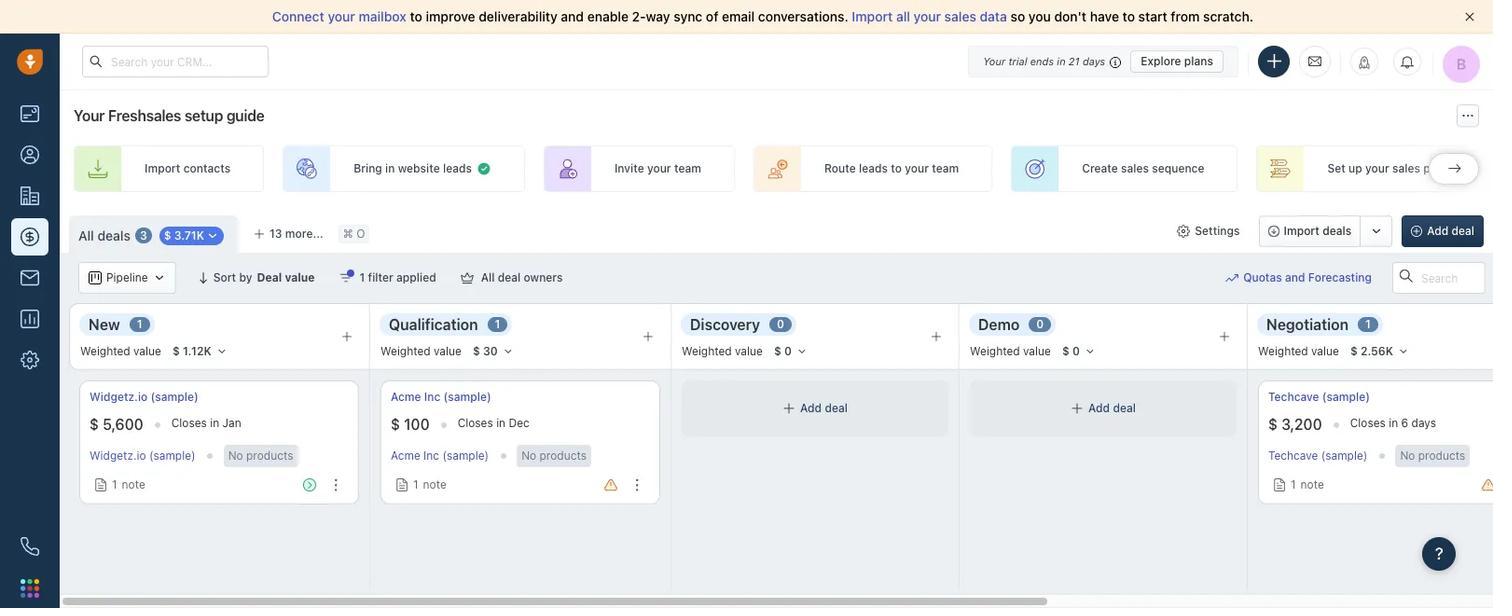 Task type: locate. For each thing, give the bounding box(es) containing it.
2 acme from the top
[[391, 449, 421, 463]]

no for $ 100
[[522, 449, 537, 463]]

and left enable
[[561, 8, 584, 24]]

o
[[357, 227, 365, 241]]

1 horizontal spatial products
[[540, 449, 587, 463]]

explore plans link
[[1131, 50, 1224, 72]]

set up your sales pipeline
[[1328, 162, 1466, 176]]

0 vertical spatial acme inc (sample)
[[391, 390, 491, 404]]

0 vertical spatial all
[[78, 227, 94, 243]]

1 horizontal spatial to
[[891, 162, 902, 176]]

1 horizontal spatial your
[[983, 55, 1006, 67]]

2 no from the left
[[522, 449, 537, 463]]

1 left filter
[[360, 271, 365, 285]]

0 horizontal spatial no products
[[228, 449, 293, 463]]

container_wx8msf4aqz5i3rn1 image right 3.71k
[[206, 230, 219, 243]]

1 $ 0 button from the left
[[766, 341, 816, 362]]

1 horizontal spatial leads
[[859, 162, 888, 176]]

inc up 100
[[424, 390, 441, 404]]

0 vertical spatial widgetz.io (sample)
[[90, 390, 198, 404]]

your left trial
[[983, 55, 1006, 67]]

0 horizontal spatial note
[[122, 478, 145, 492]]

1 horizontal spatial all
[[481, 271, 495, 285]]

6
[[1402, 416, 1409, 430]]

all inside button
[[481, 271, 495, 285]]

1 horizontal spatial $ 0 button
[[1054, 341, 1105, 362]]

0 horizontal spatial deals
[[97, 227, 131, 243]]

$ 3,200
[[1269, 416, 1323, 433]]

1 horizontal spatial no products
[[522, 449, 587, 463]]

$ 0 button for demo
[[1054, 341, 1105, 362]]

3 no from the left
[[1401, 449, 1416, 463]]

import deals button
[[1259, 216, 1361, 247]]

team
[[674, 162, 702, 176], [932, 162, 959, 176]]

1 techcave (sample) from the top
[[1269, 390, 1370, 404]]

deals for import
[[1323, 224, 1352, 238]]

leads right the route
[[859, 162, 888, 176]]

2 horizontal spatial note
[[1301, 478, 1325, 492]]

1 vertical spatial and
[[1286, 271, 1306, 285]]

2 techcave (sample) link from the top
[[1269, 449, 1368, 463]]

0 horizontal spatial import
[[145, 162, 180, 176]]

products
[[246, 449, 293, 463], [540, 449, 587, 463], [1419, 449, 1466, 463]]

closes in jan
[[171, 416, 241, 430]]

3 products from the left
[[1419, 449, 1466, 463]]

2 $ 0 from the left
[[1063, 344, 1080, 358]]

no products for $ 5,600
[[228, 449, 293, 463]]

sales right create
[[1121, 162, 1149, 176]]

improve
[[426, 8, 475, 24]]

no for $ 5,600
[[228, 449, 243, 463]]

value for discovery
[[735, 345, 763, 359]]

no products for $ 100
[[522, 449, 587, 463]]

1.12k
[[183, 344, 212, 358]]

1 horizontal spatial 1 note
[[413, 478, 447, 492]]

1 acme from the top
[[391, 390, 421, 404]]

import inside button
[[1284, 224, 1320, 238]]

your for your freshsales setup guide
[[74, 107, 105, 124]]

your
[[983, 55, 1006, 67], [74, 107, 105, 124]]

scratch.
[[1204, 8, 1254, 24]]

add inside button
[[1428, 224, 1449, 238]]

container_wx8msf4aqz5i3rn1 image
[[1178, 225, 1191, 238], [153, 271, 166, 285], [461, 271, 474, 285], [1226, 271, 1239, 285], [783, 402, 796, 415], [1071, 402, 1084, 415]]

(sample) down "$ 2.56k"
[[1323, 390, 1370, 404]]

1 note
[[112, 478, 145, 492], [413, 478, 447, 492], [1291, 478, 1325, 492]]

0 vertical spatial import
[[852, 8, 893, 24]]

closes left dec
[[458, 416, 493, 430]]

2 horizontal spatial add deal
[[1428, 224, 1475, 238]]

1 horizontal spatial closes
[[458, 416, 493, 430]]

1 note from the left
[[122, 478, 145, 492]]

widgetz.io
[[90, 390, 148, 404], [90, 449, 146, 463]]

0 vertical spatial days
[[1083, 55, 1106, 67]]

techcave (sample) link
[[1269, 389, 1370, 405], [1269, 449, 1368, 463]]

container_wx8msf4aqz5i3rn1 image right website
[[477, 161, 492, 176]]

2 products from the left
[[540, 449, 587, 463]]

you
[[1029, 8, 1051, 24]]

widgetz.io (sample) down 5,600
[[90, 449, 196, 463]]

0 horizontal spatial add deal
[[801, 402, 848, 416]]

0 horizontal spatial add
[[801, 402, 822, 416]]

1 1 note from the left
[[112, 478, 145, 492]]

1 up $ 30 button
[[495, 318, 500, 332]]

value for demo
[[1024, 345, 1051, 359]]

no products for $ 3,200
[[1401, 449, 1466, 463]]

1 team from the left
[[674, 162, 702, 176]]

2 closes from the left
[[458, 416, 493, 430]]

2 note from the left
[[423, 478, 447, 492]]

1 note for $ 5,600
[[112, 478, 145, 492]]

1 no from the left
[[228, 449, 243, 463]]

1 vertical spatial techcave (sample)
[[1269, 449, 1368, 463]]

deals
[[1323, 224, 1352, 238], [97, 227, 131, 243]]

widgetz.io (sample) link up 5,600
[[90, 389, 198, 405]]

techcave (sample) up 3,200
[[1269, 390, 1370, 404]]

2 horizontal spatial products
[[1419, 449, 1466, 463]]

2 horizontal spatial import
[[1284, 224, 1320, 238]]

0 vertical spatial inc
[[424, 390, 441, 404]]

settings button
[[1168, 216, 1250, 247]]

leads
[[443, 162, 472, 176], [859, 162, 888, 176]]

sales left data
[[945, 8, 977, 24]]

in left "jan"
[[210, 416, 219, 430]]

deals up forecasting
[[1323, 224, 1352, 238]]

0 horizontal spatial your
[[74, 107, 105, 124]]

weighted value down demo
[[970, 345, 1051, 359]]

deal
[[1452, 224, 1475, 238], [498, 271, 521, 285], [825, 402, 848, 416], [1113, 402, 1136, 416]]

deals inside button
[[1323, 224, 1352, 238]]

and right quotas at top right
[[1286, 271, 1306, 285]]

0 vertical spatial techcave
[[1269, 390, 1320, 404]]

1 weighted from the left
[[80, 345, 130, 359]]

value for negotiation
[[1312, 345, 1340, 359]]

acme
[[391, 390, 421, 404], [391, 449, 421, 463]]

$ 0 for demo
[[1063, 344, 1080, 358]]

0 vertical spatial acme inc (sample) link
[[391, 389, 491, 405]]

1 closes from the left
[[171, 416, 207, 430]]

weighted for qualification
[[381, 345, 431, 359]]

acme inc (sample) link up 100
[[391, 389, 491, 405]]

container_wx8msf4aqz5i3rn1 image inside all deal owners button
[[461, 271, 474, 285]]

0 horizontal spatial team
[[674, 162, 702, 176]]

1 inc from the top
[[424, 390, 441, 404]]

1 horizontal spatial sales
[[1121, 162, 1149, 176]]

1 horizontal spatial days
[[1412, 416, 1437, 430]]

techcave (sample) link up 3,200
[[1269, 389, 1370, 405]]

no products down dec
[[522, 449, 587, 463]]

5,600
[[103, 416, 143, 433]]

no products down 6
[[1401, 449, 1466, 463]]

add deal inside button
[[1428, 224, 1475, 238]]

0 horizontal spatial closes
[[171, 416, 207, 430]]

import up quotas and forecasting
[[1284, 224, 1320, 238]]

freshworks switcher image
[[21, 579, 39, 598]]

0 vertical spatial acme
[[391, 390, 421, 404]]

techcave
[[1269, 390, 1320, 404], [1269, 449, 1319, 463]]

$ 0 button
[[766, 341, 816, 362], [1054, 341, 1105, 362]]

1 horizontal spatial note
[[423, 478, 447, 492]]

1 note down 3,200
[[1291, 478, 1325, 492]]

all
[[896, 8, 910, 24]]

1 vertical spatial techcave
[[1269, 449, 1319, 463]]

import all your sales data link
[[852, 8, 1011, 24]]

all left the 3
[[78, 227, 94, 243]]

weighted value for qualification
[[381, 345, 462, 359]]

to left the start
[[1123, 8, 1135, 24]]

to right the route
[[891, 162, 902, 176]]

value for qualification
[[434, 345, 462, 359]]

acme inc (sample)
[[391, 390, 491, 404], [391, 449, 489, 463]]

no down 6
[[1401, 449, 1416, 463]]

weighted value down new
[[80, 345, 161, 359]]

route
[[825, 162, 856, 176]]

(sample) down 3,200
[[1322, 449, 1368, 463]]

your right the 'all'
[[914, 8, 941, 24]]

2-
[[632, 8, 646, 24]]

2.56k
[[1361, 344, 1394, 358]]

acme up $ 100
[[391, 390, 421, 404]]

1 vertical spatial acme inc (sample)
[[391, 449, 489, 463]]

1 vertical spatial import
[[145, 162, 180, 176]]

sales
[[945, 8, 977, 24], [1121, 162, 1149, 176], [1393, 162, 1421, 176]]

1 note for $ 100
[[413, 478, 447, 492]]

2 horizontal spatial add
[[1428, 224, 1449, 238]]

weighted value for new
[[80, 345, 161, 359]]

weighted down discovery
[[682, 345, 732, 359]]

1 right new
[[137, 318, 142, 332]]

widgetz.io up $ 5,600
[[90, 390, 148, 404]]

sales left pipeline
[[1393, 162, 1421, 176]]

1 vertical spatial inc
[[424, 449, 439, 463]]

2 widgetz.io from the top
[[90, 449, 146, 463]]

no down "jan"
[[228, 449, 243, 463]]

0 vertical spatial widgetz.io (sample) link
[[90, 389, 198, 405]]

weighted down new
[[80, 345, 130, 359]]

route leads to your team link
[[754, 146, 993, 192]]

3 closes from the left
[[1351, 416, 1386, 430]]

closes left 6
[[1351, 416, 1386, 430]]

your left freshsales at the top left
[[74, 107, 105, 124]]

in left dec
[[496, 416, 506, 430]]

container_wx8msf4aqz5i3rn1 image left filter
[[339, 271, 352, 285]]

1 products from the left
[[246, 449, 293, 463]]

no down dec
[[522, 449, 537, 463]]

1 vertical spatial days
[[1412, 416, 1437, 430]]

in left 6
[[1389, 416, 1399, 430]]

in
[[1057, 55, 1066, 67], [385, 162, 395, 176], [210, 416, 219, 430], [496, 416, 506, 430], [1389, 416, 1399, 430]]

$ inside popup button
[[164, 229, 171, 243]]

1 vertical spatial techcave (sample) link
[[1269, 449, 1368, 463]]

2 $ 0 button from the left
[[1054, 341, 1105, 362]]

container_wx8msf4aqz5i3rn1 image down $ 100
[[396, 479, 409, 492]]

in left 21
[[1057, 55, 1066, 67]]

1 filter applied button
[[327, 262, 448, 294]]

weighted value down negotiation
[[1259, 345, 1340, 359]]

2 leads from the left
[[859, 162, 888, 176]]

pipeline
[[106, 271, 148, 285]]

container_wx8msf4aqz5i3rn1 image inside pipeline popup button
[[89, 271, 102, 285]]

3 weighted from the left
[[682, 345, 732, 359]]

0 horizontal spatial $ 0 button
[[766, 341, 816, 362]]

1 vertical spatial widgetz.io (sample) link
[[90, 449, 196, 463]]

inc down 100
[[424, 449, 439, 463]]

dec
[[509, 416, 530, 430]]

1 horizontal spatial no
[[522, 449, 537, 463]]

techcave up the $ 3,200
[[1269, 390, 1320, 404]]

4 weighted from the left
[[970, 345, 1020, 359]]

import left the 'all'
[[852, 8, 893, 24]]

to
[[410, 8, 423, 24], [1123, 8, 1135, 24], [891, 162, 902, 176]]

container_wx8msf4aqz5i3rn1 image inside $ 3.71k button
[[206, 230, 219, 243]]

container_wx8msf4aqz5i3rn1 image down the $ 3,200
[[1273, 479, 1287, 492]]

$ inside button
[[172, 344, 180, 358]]

acme inc (sample) down 100
[[391, 449, 489, 463]]

0 horizontal spatial products
[[246, 449, 293, 463]]

container_wx8msf4aqz5i3rn1 image left pipeline
[[89, 271, 102, 285]]

4 weighted value from the left
[[970, 345, 1051, 359]]

widgetz.io (sample)
[[90, 390, 198, 404], [90, 449, 196, 463]]

your for your trial ends in 21 days
[[983, 55, 1006, 67]]

up
[[1349, 162, 1363, 176]]

0 vertical spatial your
[[983, 55, 1006, 67]]

widgetz.io (sample) up 5,600
[[90, 390, 198, 404]]

$ 5,600
[[90, 416, 143, 433]]

1 note down 5,600
[[112, 478, 145, 492]]

1 vertical spatial widgetz.io (sample)
[[90, 449, 196, 463]]

to right mailbox
[[410, 8, 423, 24]]

closes in 6 days
[[1351, 416, 1437, 430]]

0 horizontal spatial 1 note
[[112, 478, 145, 492]]

trial
[[1009, 55, 1028, 67]]

0 vertical spatial techcave (sample) link
[[1269, 389, 1370, 405]]

1 widgetz.io from the top
[[90, 390, 148, 404]]

note down 3,200
[[1301, 478, 1325, 492]]

2 weighted value from the left
[[381, 345, 462, 359]]

1 vertical spatial acme inc (sample) link
[[391, 449, 489, 463]]

techcave down the $ 3,200
[[1269, 449, 1319, 463]]

$
[[164, 229, 171, 243], [172, 344, 180, 358], [473, 344, 480, 358], [774, 344, 782, 358], [1063, 344, 1070, 358], [1351, 344, 1358, 358], [90, 416, 99, 433], [391, 416, 400, 433], [1269, 416, 1278, 433]]

weighted down negotiation
[[1259, 345, 1309, 359]]

0 horizontal spatial no
[[228, 449, 243, 463]]

way
[[646, 8, 670, 24]]

2 no products from the left
[[522, 449, 587, 463]]

0 vertical spatial and
[[561, 8, 584, 24]]

explore
[[1141, 54, 1182, 68]]

1 no products from the left
[[228, 449, 293, 463]]

no products down "jan"
[[228, 449, 293, 463]]

your right the up
[[1366, 162, 1390, 176]]

1 vertical spatial all
[[481, 271, 495, 285]]

filter
[[368, 271, 394, 285]]

0 vertical spatial widgetz.io
[[90, 390, 148, 404]]

0 vertical spatial techcave (sample)
[[1269, 390, 1370, 404]]

5 weighted value from the left
[[1259, 345, 1340, 359]]

1 acme inc (sample) from the top
[[391, 390, 491, 404]]

days right 6
[[1412, 416, 1437, 430]]

closes left "jan"
[[171, 416, 207, 430]]

2 horizontal spatial 1 note
[[1291, 478, 1325, 492]]

weighted down demo
[[970, 345, 1020, 359]]

your right invite
[[647, 162, 671, 176]]

import contacts
[[145, 162, 231, 176]]

$ for $ 2.56k button
[[1351, 344, 1358, 358]]

3 note from the left
[[1301, 478, 1325, 492]]

demo
[[979, 316, 1020, 333]]

weighted
[[80, 345, 130, 359], [381, 345, 431, 359], [682, 345, 732, 359], [970, 345, 1020, 359], [1259, 345, 1309, 359]]

mailbox
[[359, 8, 407, 24]]

closes in dec
[[458, 416, 530, 430]]

add for discovery
[[801, 402, 822, 416]]

weighted down qualification
[[381, 345, 431, 359]]

to inside route leads to your team link
[[891, 162, 902, 176]]

note down 5,600
[[122, 478, 145, 492]]

all for deals
[[78, 227, 94, 243]]

1 horizontal spatial deals
[[1323, 224, 1352, 238]]

1 widgetz.io (sample) link from the top
[[90, 389, 198, 405]]

phone element
[[11, 528, 49, 565]]

sync
[[674, 8, 703, 24]]

your inside 'link'
[[647, 162, 671, 176]]

0 horizontal spatial $ 0
[[774, 344, 792, 358]]

0 horizontal spatial all
[[78, 227, 94, 243]]

3 1 note from the left
[[1291, 478, 1325, 492]]

days right 21
[[1083, 55, 1106, 67]]

widgetz.io (sample) link down 5,600
[[90, 449, 196, 463]]

value for new
[[133, 345, 161, 359]]

acme inc (sample) link down 100
[[391, 449, 489, 463]]

2 horizontal spatial no products
[[1401, 449, 1466, 463]]

leads right website
[[443, 162, 472, 176]]

import left contacts
[[145, 162, 180, 176]]

1 horizontal spatial team
[[932, 162, 959, 176]]

container_wx8msf4aqz5i3rn1 image inside 'bring in website leads' link
[[477, 161, 492, 176]]

1 horizontal spatial add deal
[[1089, 402, 1136, 416]]

sequence
[[1152, 162, 1205, 176]]

0 horizontal spatial leads
[[443, 162, 472, 176]]

route leads to your team
[[825, 162, 959, 176]]

and
[[561, 8, 584, 24], [1286, 271, 1306, 285]]

all left 'owners'
[[481, 271, 495, 285]]

3 weighted value from the left
[[682, 345, 763, 359]]

1 weighted value from the left
[[80, 345, 161, 359]]

1 vertical spatial your
[[74, 107, 105, 124]]

create
[[1082, 162, 1118, 176]]

(sample) down 'closes in dec'
[[443, 449, 489, 463]]

weighted value down qualification
[[381, 345, 462, 359]]

$ 30
[[473, 344, 498, 358]]

all for deal
[[481, 271, 495, 285]]

1 horizontal spatial $ 0
[[1063, 344, 1080, 358]]

start
[[1139, 8, 1168, 24]]

techcave (sample)
[[1269, 390, 1370, 404], [1269, 449, 1368, 463]]

container_wx8msf4aqz5i3rn1 image inside settings popup button
[[1178, 225, 1191, 238]]

1 horizontal spatial add
[[1089, 402, 1110, 416]]

3.71k
[[174, 229, 204, 243]]

products for $ 100
[[540, 449, 587, 463]]

1 vertical spatial widgetz.io
[[90, 449, 146, 463]]

container_wx8msf4aqz5i3rn1 image
[[477, 161, 492, 176], [206, 230, 219, 243], [89, 271, 102, 285], [339, 271, 352, 285], [94, 479, 107, 492], [396, 479, 409, 492], [1273, 479, 1287, 492]]

discovery
[[690, 316, 760, 333]]

connect your mailbox link
[[272, 8, 410, 24]]

negotiation
[[1267, 316, 1349, 333]]

(sample)
[[151, 390, 198, 404], [444, 390, 491, 404], [1323, 390, 1370, 404], [149, 449, 196, 463], [443, 449, 489, 463], [1322, 449, 1368, 463]]

$ 0
[[774, 344, 792, 358], [1063, 344, 1080, 358]]

all deal owners button
[[448, 262, 575, 294]]

2 1 note from the left
[[413, 478, 447, 492]]

deals left the 3
[[97, 227, 131, 243]]

what's new image
[[1358, 56, 1371, 69]]

2 horizontal spatial closes
[[1351, 416, 1386, 430]]

acme down $ 100
[[391, 449, 421, 463]]

1 vertical spatial acme
[[391, 449, 421, 463]]

acme inc (sample) up 100
[[391, 390, 491, 404]]

2 vertical spatial import
[[1284, 224, 1320, 238]]

2 horizontal spatial no
[[1401, 449, 1416, 463]]

1 $ 0 from the left
[[774, 344, 792, 358]]

2 techcave (sample) from the top
[[1269, 449, 1368, 463]]

$ for $ 3.71k button
[[164, 229, 171, 243]]

widgetz.io down $ 5,600
[[90, 449, 146, 463]]

$ for $ 30 button
[[473, 344, 480, 358]]

2 weighted from the left
[[381, 345, 431, 359]]

weighted value down discovery
[[682, 345, 763, 359]]

all deal owners
[[481, 271, 563, 285]]

no products
[[228, 449, 293, 463], [522, 449, 587, 463], [1401, 449, 1466, 463]]

your
[[328, 8, 355, 24], [914, 8, 941, 24], [647, 162, 671, 176], [905, 162, 929, 176], [1366, 162, 1390, 176]]

techcave (sample) down 3,200
[[1269, 449, 1368, 463]]

1 widgetz.io (sample) from the top
[[90, 390, 198, 404]]

value
[[285, 271, 315, 285], [133, 345, 161, 359], [434, 345, 462, 359], [735, 345, 763, 359], [1024, 345, 1051, 359], [1312, 345, 1340, 359]]

3 no products from the left
[[1401, 449, 1466, 463]]

techcave (sample) link down 3,200
[[1269, 449, 1368, 463]]

note down 100
[[423, 478, 447, 492]]

1 note down 100
[[413, 478, 447, 492]]

5 weighted from the left
[[1259, 345, 1309, 359]]



Task type: describe. For each thing, give the bounding box(es) containing it.
1 up "$ 2.56k"
[[1366, 318, 1371, 332]]

no for $ 3,200
[[1401, 449, 1416, 463]]

more...
[[285, 227, 323, 241]]

note for $ 100
[[423, 478, 447, 492]]

(sample) down closes in jan
[[149, 449, 196, 463]]

1 inside button
[[360, 271, 365, 285]]

13 more... button
[[244, 221, 334, 247]]

sort by deal value
[[213, 271, 315, 285]]

note for $ 3,200
[[1301, 478, 1325, 492]]

weighted value for discovery
[[682, 345, 763, 359]]

1 techcave from the top
[[1269, 390, 1320, 404]]

$ 2.56k button
[[1342, 341, 1418, 362]]

email
[[722, 8, 755, 24]]

⌘ o
[[343, 227, 365, 241]]

2 techcave from the top
[[1269, 449, 1319, 463]]

$ 3.71k button
[[159, 227, 224, 246]]

1 techcave (sample) link from the top
[[1269, 389, 1370, 405]]

$ 1.12k button
[[164, 341, 236, 362]]

2 horizontal spatial to
[[1123, 8, 1135, 24]]

plans
[[1185, 54, 1214, 68]]

bring in website leads
[[354, 162, 472, 176]]

add deal for demo
[[1089, 402, 1136, 416]]

weighted for demo
[[970, 345, 1020, 359]]

1 note for $ 3,200
[[1291, 478, 1325, 492]]

import for import deals
[[1284, 224, 1320, 238]]

create sales sequence link
[[1011, 146, 1238, 192]]

invite
[[615, 162, 644, 176]]

2 horizontal spatial sales
[[1393, 162, 1421, 176]]

enable
[[587, 8, 629, 24]]

set
[[1328, 162, 1346, 176]]

0 horizontal spatial days
[[1083, 55, 1106, 67]]

note for $ 5,600
[[122, 478, 145, 492]]

in for $ 3,200
[[1389, 416, 1399, 430]]

3,200
[[1282, 416, 1323, 433]]

2 widgetz.io (sample) link from the top
[[90, 449, 196, 463]]

$ 0 for discovery
[[774, 344, 792, 358]]

0 horizontal spatial sales
[[945, 8, 977, 24]]

import deals group
[[1259, 216, 1393, 247]]

weighted for negotiation
[[1259, 345, 1309, 359]]

sort
[[213, 271, 236, 285]]

conversations.
[[758, 8, 849, 24]]

21
[[1069, 55, 1080, 67]]

guide
[[226, 107, 265, 124]]

ends
[[1031, 55, 1054, 67]]

team inside 'link'
[[674, 162, 702, 176]]

import for import contacts
[[145, 162, 180, 176]]

don't
[[1055, 8, 1087, 24]]

30
[[483, 344, 498, 358]]

deliverability
[[479, 8, 558, 24]]

bring in website leads link
[[283, 146, 525, 192]]

closes for $ 5,600
[[171, 416, 207, 430]]

(sample) up 'closes in dec'
[[444, 390, 491, 404]]

add deal for discovery
[[801, 402, 848, 416]]

forecasting
[[1309, 271, 1372, 285]]

in for $ 100
[[496, 416, 506, 430]]

weighted value for negotiation
[[1259, 345, 1340, 359]]

1 leads from the left
[[443, 162, 472, 176]]

$ 3.71k button
[[154, 225, 230, 247]]

products for $ 5,600
[[246, 449, 293, 463]]

quotas and forecasting
[[1244, 271, 1372, 285]]

invite your team link
[[544, 146, 735, 192]]

import contacts link
[[74, 146, 264, 192]]

weighted value for demo
[[970, 345, 1051, 359]]

1 horizontal spatial and
[[1286, 271, 1306, 285]]

bring
[[354, 162, 382, 176]]

add for demo
[[1089, 402, 1110, 416]]

0 horizontal spatial and
[[561, 8, 584, 24]]

your right the route
[[905, 162, 929, 176]]

3
[[140, 229, 147, 243]]

container_wx8msf4aqz5i3rn1 image inside 1 filter applied button
[[339, 271, 352, 285]]

of
[[706, 8, 719, 24]]

freshsales
[[108, 107, 181, 124]]

weighted for new
[[80, 345, 130, 359]]

$ 1.12k
[[172, 344, 212, 358]]

widgetz.io inside widgetz.io (sample) link
[[90, 390, 148, 404]]

Search your CRM... text field
[[82, 46, 269, 77]]

your trial ends in 21 days
[[983, 55, 1106, 67]]

1 down 100
[[413, 478, 418, 492]]

pipeline
[[1424, 162, 1466, 176]]

have
[[1090, 8, 1120, 24]]

import deals
[[1284, 224, 1352, 238]]

in for $ 5,600
[[210, 416, 219, 430]]

$ for $ 1.12k button
[[172, 344, 180, 358]]

13 more...
[[270, 227, 323, 241]]

$ 0 button for discovery
[[766, 341, 816, 362]]

phone image
[[21, 537, 39, 556]]

add deal button
[[1402, 216, 1484, 247]]

container_wx8msf4aqz5i3rn1 image down $ 5,600
[[94, 479, 107, 492]]

100
[[404, 416, 430, 433]]

$ 2.56k
[[1351, 344, 1394, 358]]

owners
[[524, 271, 563, 285]]

send email image
[[1309, 53, 1322, 69]]

2 acme inc (sample) link from the top
[[391, 449, 489, 463]]

close image
[[1466, 12, 1475, 21]]

1 down $ 5,600
[[112, 478, 117, 492]]

your freshsales setup guide
[[74, 107, 265, 124]]

invite your team
[[615, 162, 702, 176]]

closes for $ 100
[[458, 416, 493, 430]]

2 widgetz.io (sample) from the top
[[90, 449, 196, 463]]

2 inc from the top
[[424, 449, 439, 463]]

13
[[270, 227, 282, 241]]

deal
[[257, 271, 282, 285]]

contacts
[[183, 162, 231, 176]]

$ for $ 0 button associated with demo
[[1063, 344, 1070, 358]]

container_wx8msf4aqz5i3rn1 image inside pipeline popup button
[[153, 271, 166, 285]]

jan
[[223, 416, 241, 430]]

1 acme inc (sample) link from the top
[[391, 389, 491, 405]]

0 horizontal spatial to
[[410, 8, 423, 24]]

connect
[[272, 8, 324, 24]]

applied
[[397, 271, 436, 285]]

container_wx8msf4aqz5i3rn1 image inside quotas and forecasting link
[[1226, 271, 1239, 285]]

(sample) up closes in jan
[[151, 390, 198, 404]]

weighted for discovery
[[682, 345, 732, 359]]

2 team from the left
[[932, 162, 959, 176]]

deals for all
[[97, 227, 131, 243]]

so
[[1011, 8, 1026, 24]]

set up your sales pipeline link
[[1257, 146, 1494, 192]]

website
[[398, 162, 440, 176]]

Search field
[[1393, 262, 1486, 294]]

quotas and forecasting link
[[1226, 262, 1391, 294]]

all deals 3
[[78, 227, 147, 243]]

1 filter applied
[[360, 271, 436, 285]]

connect your mailbox to improve deliverability and enable 2-way sync of email conversations. import all your sales data so you don't have to start from scratch.
[[272, 8, 1254, 24]]

2 acme inc (sample) from the top
[[391, 449, 489, 463]]

settings
[[1195, 224, 1240, 238]]

closes for $ 3,200
[[1351, 416, 1386, 430]]

from
[[1171, 8, 1200, 24]]

products for $ 3,200
[[1419, 449, 1466, 463]]

$ 100
[[391, 416, 430, 433]]

pipeline button
[[78, 262, 176, 294]]

⌘
[[343, 227, 353, 241]]

$ 3.71k
[[164, 229, 204, 243]]

$ for $ 0 button related to discovery
[[774, 344, 782, 358]]

1 down the $ 3,200
[[1291, 478, 1296, 492]]

1 horizontal spatial import
[[852, 8, 893, 24]]

explore plans
[[1141, 54, 1214, 68]]

new
[[89, 316, 120, 333]]

your left mailbox
[[328, 8, 355, 24]]

create sales sequence
[[1082, 162, 1205, 176]]

qualification
[[389, 316, 478, 333]]

by
[[239, 271, 252, 285]]

in right bring
[[385, 162, 395, 176]]



Task type: vqa. For each thing, say whether or not it's contained in the screenshot.
rightmost zoom button
no



